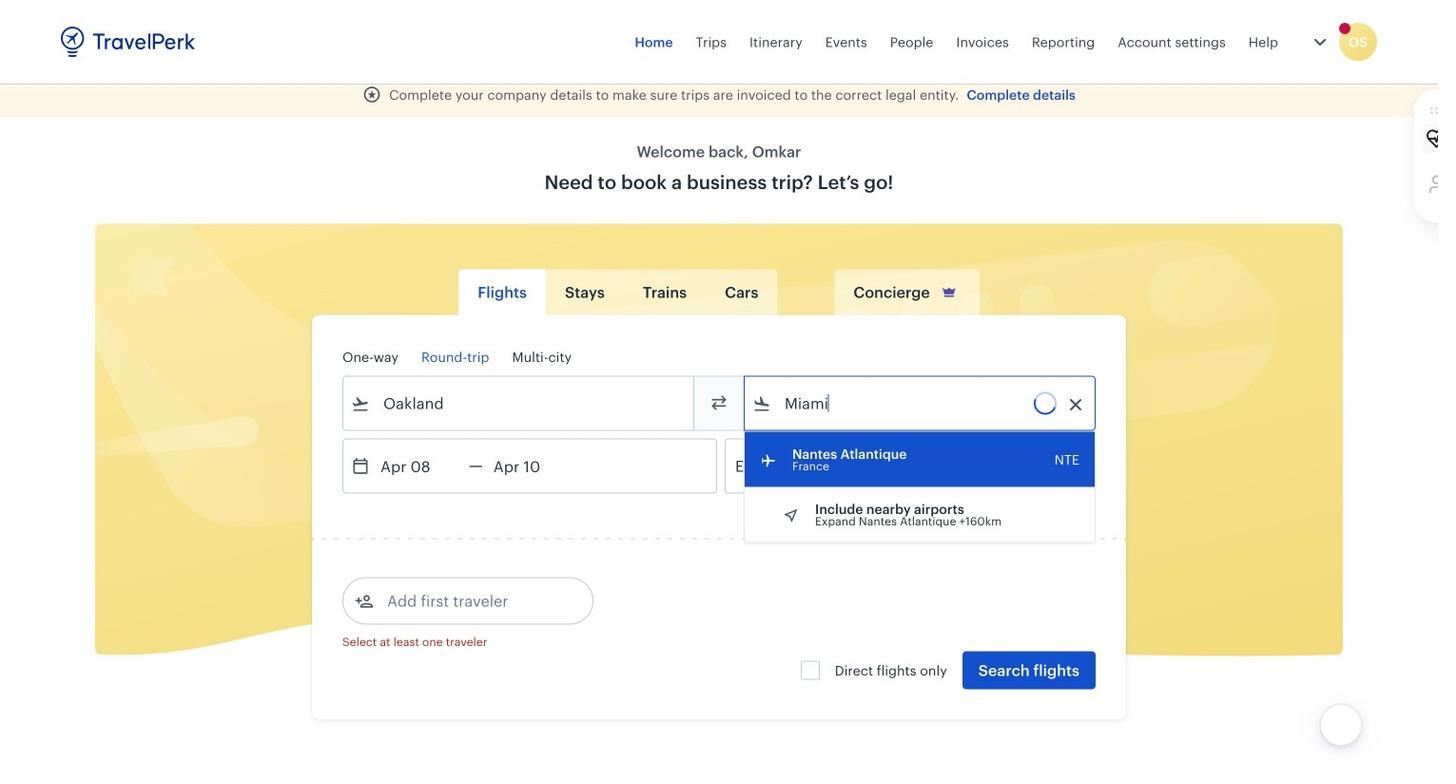 Task type: locate. For each thing, give the bounding box(es) containing it.
To search field
[[771, 389, 1070, 419]]

From search field
[[370, 389, 669, 419]]



Task type: describe. For each thing, give the bounding box(es) containing it.
Add first traveler search field
[[374, 586, 572, 617]]

Depart text field
[[370, 440, 469, 493]]

Return text field
[[483, 440, 582, 493]]



